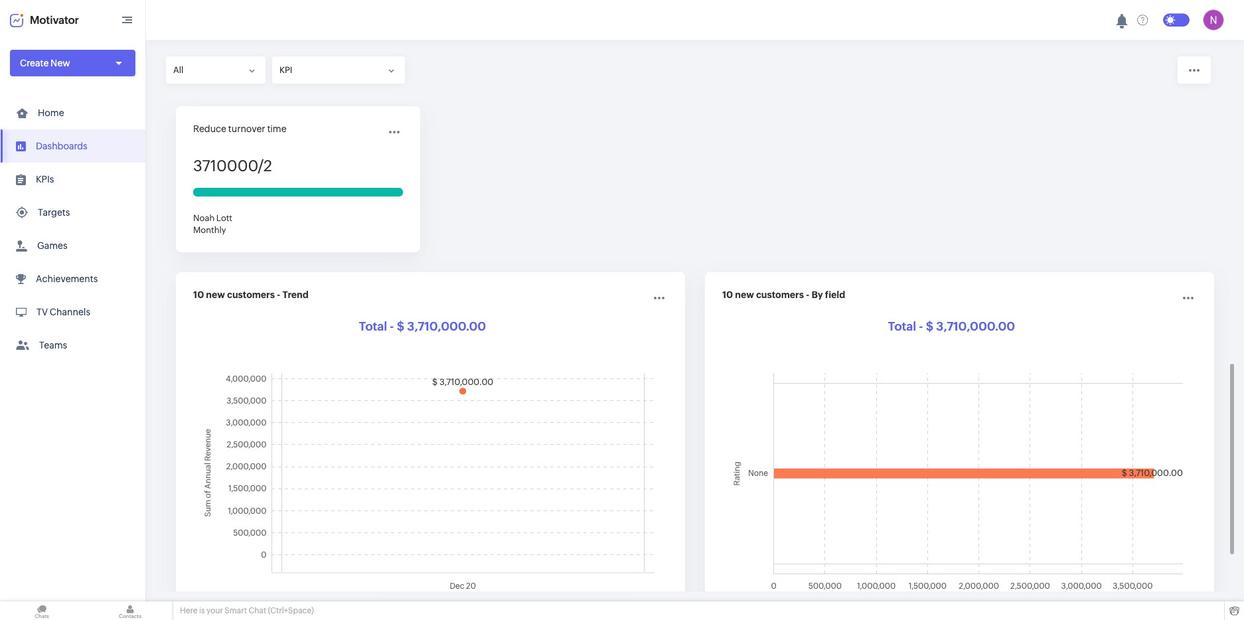 Task type: describe. For each thing, give the bounding box(es) containing it.
/
[[258, 157, 263, 175]]

turnover
[[228, 123, 265, 134]]

create
[[20, 58, 49, 68]]

create new
[[20, 58, 70, 68]]

trend
[[283, 289, 309, 300]]

3710000
[[193, 157, 258, 175]]

new for 10 new customers - by field
[[735, 289, 754, 300]]

lott
[[216, 213, 232, 223]]

kpis
[[36, 174, 54, 185]]

$ for 10 new customers - trend
[[397, 319, 404, 333]]

total for 10 new customers - by field
[[888, 319, 916, 333]]

chat
[[249, 606, 266, 615]]

chats image
[[0, 602, 84, 620]]

monthly
[[193, 225, 226, 235]]

home
[[38, 108, 64, 118]]

motivator
[[30, 14, 79, 26]]

reduce turnover time
[[193, 123, 287, 134]]

is
[[199, 606, 205, 615]]

time
[[267, 123, 287, 134]]

targets
[[38, 207, 70, 218]]

customers for trend
[[227, 289, 275, 300]]

10 new customers - trend
[[193, 289, 309, 300]]

all
[[173, 65, 183, 75]]

reduce
[[193, 123, 226, 134]]

10 new customers - by field
[[722, 289, 845, 300]]

user image
[[1203, 9, 1224, 31]]

kpi
[[280, 65, 292, 75]]

(ctrl+space)
[[268, 606, 314, 615]]

games
[[37, 240, 67, 251]]

your
[[206, 606, 223, 615]]

KPI field
[[272, 56, 405, 84]]

customers for by
[[756, 289, 804, 300]]

All field
[[166, 56, 266, 84]]

3,710,000.00 for 10 new customers - trend
[[407, 319, 486, 333]]

10 for 10 new customers - trend
[[193, 289, 204, 300]]

achievements
[[36, 274, 98, 284]]

here is your smart chat (ctrl+space)
[[180, 606, 314, 615]]



Task type: vqa. For each thing, say whether or not it's contained in the screenshot.
the bottom end
no



Task type: locate. For each thing, give the bounding box(es) containing it.
new for 10 new customers - trend
[[206, 289, 225, 300]]

3,710,000.00
[[407, 319, 486, 333], [936, 319, 1015, 333]]

3,710,000.00 for 10 new customers - by field
[[936, 319, 1015, 333]]

2 total from the left
[[888, 319, 916, 333]]

0 horizontal spatial customers
[[227, 289, 275, 300]]

2 new from the left
[[735, 289, 754, 300]]

$ for 10 new customers - by field
[[926, 319, 934, 333]]

1 horizontal spatial customers
[[756, 289, 804, 300]]

list containing home
[[0, 96, 145, 362]]

2 $ from the left
[[926, 319, 934, 333]]

tv
[[37, 307, 48, 317]]

-
[[277, 289, 280, 300], [806, 289, 810, 300], [390, 319, 394, 333], [919, 319, 923, 333]]

2 10 from the left
[[722, 289, 733, 300]]

help image
[[1137, 14, 1149, 25]]

0 horizontal spatial $
[[397, 319, 404, 333]]

2
[[263, 157, 272, 175]]

total for 10 new customers - trend
[[359, 319, 387, 333]]

0 horizontal spatial 10
[[193, 289, 204, 300]]

1 horizontal spatial $
[[926, 319, 934, 333]]

here
[[180, 606, 198, 615]]

1 horizontal spatial 3,710,000.00
[[936, 319, 1015, 333]]

1 customers from the left
[[227, 289, 275, 300]]

new
[[206, 289, 225, 300], [735, 289, 754, 300]]

1 new from the left
[[206, 289, 225, 300]]

field
[[825, 289, 845, 300]]

0 horizontal spatial new
[[206, 289, 225, 300]]

customers left the by
[[756, 289, 804, 300]]

1 horizontal spatial total - $ 3,710,000.00
[[888, 319, 1015, 333]]

noah lott monthly
[[193, 213, 232, 235]]

noah
[[193, 213, 215, 223]]

by
[[812, 289, 823, 300]]

list
[[0, 96, 145, 362]]

dashboards
[[36, 141, 87, 151]]

customers left trend
[[227, 289, 275, 300]]

1 $ from the left
[[397, 319, 404, 333]]

3710000 / 2
[[193, 157, 272, 175]]

total - $ 3,710,000.00
[[359, 319, 486, 333], [888, 319, 1015, 333]]

1 horizontal spatial total
[[888, 319, 916, 333]]

total - $ 3,710,000.00 for 10 new customers - trend
[[359, 319, 486, 333]]

contacts image
[[88, 602, 172, 620]]

total - $ 3,710,000.00 for 10 new customers - by field
[[888, 319, 1015, 333]]

0 horizontal spatial 3,710,000.00
[[407, 319, 486, 333]]

2 total - $ 3,710,000.00 from the left
[[888, 319, 1015, 333]]

2 3,710,000.00 from the left
[[936, 319, 1015, 333]]

teams
[[39, 340, 67, 351]]

2 customers from the left
[[756, 289, 804, 300]]

10
[[193, 289, 204, 300], [722, 289, 733, 300]]

1 total - $ 3,710,000.00 from the left
[[359, 319, 486, 333]]

smart
[[225, 606, 247, 615]]

tv channels
[[37, 307, 90, 317]]

0 horizontal spatial total
[[359, 319, 387, 333]]

1 horizontal spatial new
[[735, 289, 754, 300]]

new
[[51, 58, 70, 68]]

1 total from the left
[[359, 319, 387, 333]]

1 horizontal spatial 10
[[722, 289, 733, 300]]

1 3,710,000.00 from the left
[[407, 319, 486, 333]]

1 10 from the left
[[193, 289, 204, 300]]

total
[[359, 319, 387, 333], [888, 319, 916, 333]]

channels
[[50, 307, 90, 317]]

$
[[397, 319, 404, 333], [926, 319, 934, 333]]

customers
[[227, 289, 275, 300], [756, 289, 804, 300]]

10 for 10 new customers - by field
[[722, 289, 733, 300]]

0 horizontal spatial total - $ 3,710,000.00
[[359, 319, 486, 333]]



